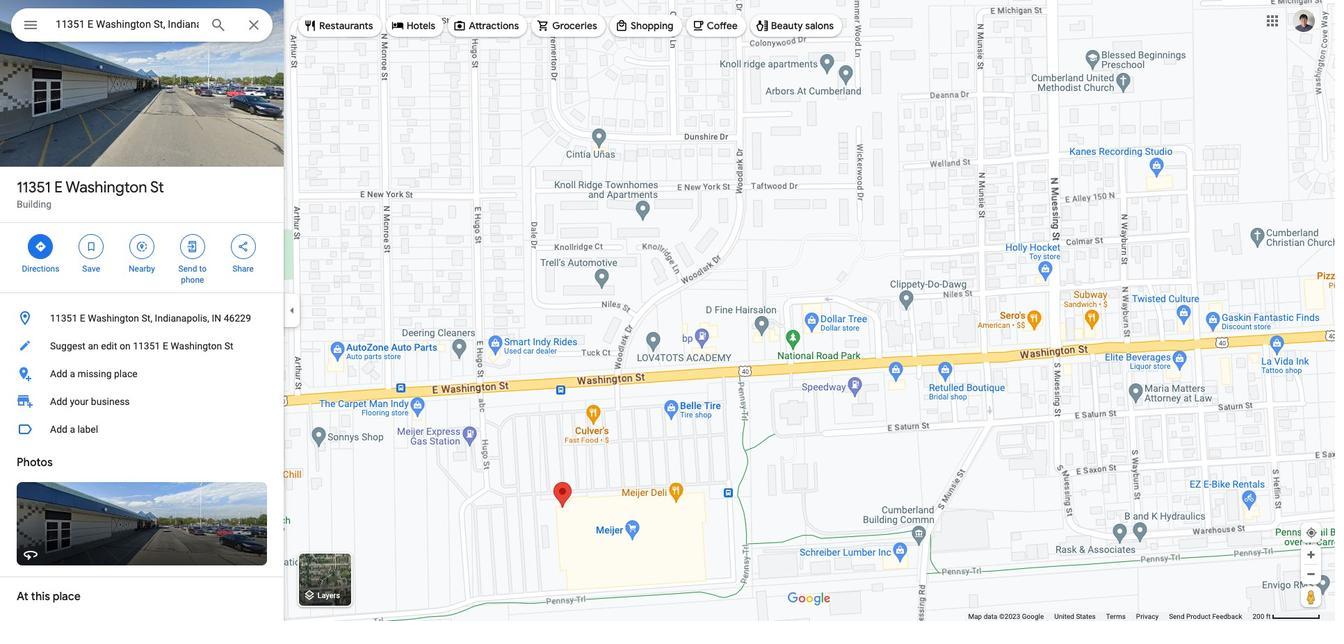 Task type: locate. For each thing, give the bounding box(es) containing it.
washington up the edit
[[88, 313, 139, 324]]

11351 inside '11351 e washington st building'
[[17, 178, 51, 198]]

11351 e washington st, indianapolis, in 46229
[[50, 313, 251, 324]]

google account: nolan park  
(nolan.park@adept.ai) image
[[1293, 9, 1316, 32]]

product
[[1187, 614, 1211, 621]]

actions for 11351 e washington st region
[[0, 223, 284, 293]]

11351 up "suggest"
[[50, 313, 77, 324]]

privacy
[[1137, 614, 1159, 621]]

place down on at the left bottom
[[114, 369, 137, 380]]

e inside '11351 e washington st building'
[[54, 178, 63, 198]]

send inside "button"
[[1170, 614, 1185, 621]]

0 vertical spatial add
[[50, 369, 67, 380]]

restaurants button
[[298, 9, 382, 42]]

to
[[199, 264, 207, 274]]

add inside button
[[50, 424, 67, 435]]

3 add from the top
[[50, 424, 67, 435]]

map
[[969, 614, 982, 621]]

a for label
[[70, 424, 75, 435]]

attractions button
[[448, 9, 528, 42]]

united
[[1055, 614, 1075, 621]]

2 a from the top
[[70, 424, 75, 435]]

1 vertical spatial st
[[224, 341, 233, 352]]

place right this
[[53, 591, 81, 605]]

a inside button
[[70, 424, 75, 435]]

states
[[1076, 614, 1096, 621]]

2 vertical spatial 11351
[[133, 341, 160, 352]]

in
[[212, 313, 221, 324]]

add left 'label' on the left bottom of page
[[50, 424, 67, 435]]

1 horizontal spatial st
[[224, 341, 233, 352]]

st
[[150, 178, 164, 198], [224, 341, 233, 352]]

beauty
[[771, 19, 803, 32]]

send inside send to phone
[[178, 264, 197, 274]]

1 vertical spatial send
[[1170, 614, 1185, 621]]

directions
[[22, 264, 59, 274]]

business
[[91, 397, 130, 408]]

suggest
[[50, 341, 86, 352]]

0 horizontal spatial place
[[53, 591, 81, 605]]

1 vertical spatial washington
[[88, 313, 139, 324]]


[[186, 239, 199, 255]]


[[22, 15, 39, 35]]

beauty salons button
[[751, 9, 842, 42]]

11351 for st,
[[50, 313, 77, 324]]

phone
[[181, 275, 204, 285]]

1 vertical spatial 11351
[[50, 313, 77, 324]]

0 vertical spatial 11351
[[17, 178, 51, 198]]

indianapolis,
[[155, 313, 209, 324]]

2 add from the top
[[50, 397, 67, 408]]

add for add a label
[[50, 424, 67, 435]]

washington up ''
[[66, 178, 147, 198]]

send for send product feedback
[[1170, 614, 1185, 621]]

1 vertical spatial a
[[70, 424, 75, 435]]

groceries
[[553, 19, 598, 32]]


[[34, 239, 47, 255]]

add inside 'button'
[[50, 369, 67, 380]]

shopping button
[[610, 9, 682, 42]]

a left 'label' on the left bottom of page
[[70, 424, 75, 435]]

restaurants
[[319, 19, 373, 32]]

a for missing
[[70, 369, 75, 380]]

washington
[[66, 178, 147, 198], [88, 313, 139, 324], [171, 341, 222, 352]]

1 horizontal spatial send
[[1170, 614, 1185, 621]]

washington for st,
[[88, 313, 139, 324]]

place
[[114, 369, 137, 380], [53, 591, 81, 605]]

add a label
[[50, 424, 98, 435]]


[[237, 239, 249, 255]]

washington down the indianapolis,
[[171, 341, 222, 352]]

collapse side panel image
[[285, 303, 300, 319]]

1 horizontal spatial place
[[114, 369, 137, 380]]

0 horizontal spatial e
[[54, 178, 63, 198]]

send to phone
[[178, 264, 207, 285]]

1 a from the top
[[70, 369, 75, 380]]

washington inside '11351 e washington st building'
[[66, 178, 147, 198]]

11351 E Washington St, Indianapolis, IN 46229 field
[[11, 8, 273, 42]]

2 vertical spatial washington
[[171, 341, 222, 352]]

none field inside the 11351 e washington st, indianapolis, in 46229 field
[[56, 16, 199, 33]]

0 horizontal spatial st
[[150, 178, 164, 198]]

11351 e washington st main content
[[0, 0, 284, 622]]

2 horizontal spatial e
[[163, 341, 168, 352]]

your
[[70, 397, 89, 408]]

add a missing place
[[50, 369, 137, 380]]

200
[[1253, 614, 1265, 621]]

add left the your
[[50, 397, 67, 408]]

0 horizontal spatial send
[[178, 264, 197, 274]]

add your business link
[[0, 388, 284, 416]]

add a label button
[[0, 416, 284, 444]]

add down "suggest"
[[50, 369, 67, 380]]

google maps element
[[0, 0, 1336, 622]]

1 vertical spatial e
[[80, 313, 85, 324]]

11351 right on at the left bottom
[[133, 341, 160, 352]]

st inside button
[[224, 341, 233, 352]]

coffee
[[707, 19, 738, 32]]

footer containing map data ©2023 google
[[969, 613, 1253, 622]]

1 vertical spatial add
[[50, 397, 67, 408]]

on
[[120, 341, 131, 352]]


[[85, 239, 98, 255]]

None field
[[56, 16, 199, 33]]

label
[[78, 424, 98, 435]]

0 vertical spatial place
[[114, 369, 137, 380]]

0 vertical spatial washington
[[66, 178, 147, 198]]

2 vertical spatial e
[[163, 341, 168, 352]]

send
[[178, 264, 197, 274], [1170, 614, 1185, 621]]

e
[[54, 178, 63, 198], [80, 313, 85, 324], [163, 341, 168, 352]]

0 vertical spatial e
[[54, 178, 63, 198]]

1 add from the top
[[50, 369, 67, 380]]

11351
[[17, 178, 51, 198], [50, 313, 77, 324], [133, 341, 160, 352]]

add
[[50, 369, 67, 380], [50, 397, 67, 408], [50, 424, 67, 435]]

0 vertical spatial send
[[178, 264, 197, 274]]

11351 up "building"
[[17, 178, 51, 198]]

e for st
[[54, 178, 63, 198]]

a
[[70, 369, 75, 380], [70, 424, 75, 435]]

1 horizontal spatial e
[[80, 313, 85, 324]]

a left missing
[[70, 369, 75, 380]]

send up phone
[[178, 264, 197, 274]]

add a missing place button
[[0, 360, 284, 388]]

1 vertical spatial place
[[53, 591, 81, 605]]

0 vertical spatial st
[[150, 178, 164, 198]]

2 vertical spatial add
[[50, 424, 67, 435]]

footer
[[969, 613, 1253, 622]]

0 vertical spatial a
[[70, 369, 75, 380]]

google
[[1022, 614, 1044, 621]]

e for st,
[[80, 313, 85, 324]]

feedback
[[1213, 614, 1243, 621]]

a inside 'button'
[[70, 369, 75, 380]]

 button
[[11, 8, 50, 45]]

attractions
[[469, 19, 519, 32]]

coffee button
[[686, 9, 746, 42]]

add for add a missing place
[[50, 369, 67, 380]]

suggest an edit on 11351 e washington st
[[50, 341, 233, 352]]

send left product at bottom
[[1170, 614, 1185, 621]]

11351 for st
[[17, 178, 51, 198]]



Task type: vqa. For each thing, say whether or not it's contained in the screenshot.
label
yes



Task type: describe. For each thing, give the bounding box(es) containing it.
washington for st
[[66, 178, 147, 198]]

united states
[[1055, 614, 1096, 621]]

building
[[17, 199, 52, 210]]

hotels button
[[386, 9, 444, 42]]

this
[[31, 591, 50, 605]]

united states button
[[1055, 613, 1096, 622]]

nearby
[[129, 264, 155, 274]]

hotels
[[407, 19, 436, 32]]

11351 e washington st, indianapolis, in 46229 button
[[0, 305, 284, 333]]

show street view coverage image
[[1302, 587, 1322, 608]]

st inside '11351 e washington st building'
[[150, 178, 164, 198]]

footer inside google maps element
[[969, 613, 1253, 622]]

send for send to phone
[[178, 264, 197, 274]]

place inside 'button'
[[114, 369, 137, 380]]

11351 e washington st building
[[17, 178, 164, 210]]

ft
[[1267, 614, 1271, 621]]


[[136, 239, 148, 255]]

shopping
[[631, 19, 674, 32]]

data
[[984, 614, 998, 621]]

 search field
[[11, 8, 273, 45]]

at
[[17, 591, 28, 605]]

save
[[82, 264, 100, 274]]

200 ft button
[[1253, 614, 1321, 621]]

terms
[[1107, 614, 1126, 621]]

©2023
[[1000, 614, 1021, 621]]

map data ©2023 google
[[969, 614, 1044, 621]]

edit
[[101, 341, 117, 352]]

add for add your business
[[50, 397, 67, 408]]

groceries button
[[532, 9, 606, 42]]

st,
[[142, 313, 152, 324]]

zoom out image
[[1306, 570, 1317, 580]]

beauty salons
[[771, 19, 834, 32]]

an
[[88, 341, 99, 352]]

send product feedback
[[1170, 614, 1243, 621]]

at this place
[[17, 591, 81, 605]]

share
[[233, 264, 254, 274]]

zoom in image
[[1306, 550, 1317, 561]]

photos
[[17, 456, 53, 470]]

send product feedback button
[[1170, 613, 1243, 622]]

layers
[[318, 592, 340, 601]]

terms button
[[1107, 613, 1126, 622]]

46229
[[224, 313, 251, 324]]

missing
[[78, 369, 112, 380]]

200 ft
[[1253, 614, 1271, 621]]

salons
[[806, 19, 834, 32]]

suggest an edit on 11351 e washington st button
[[0, 333, 284, 360]]

add your business
[[50, 397, 130, 408]]

privacy button
[[1137, 613, 1159, 622]]

show your location image
[[1306, 527, 1318, 540]]



